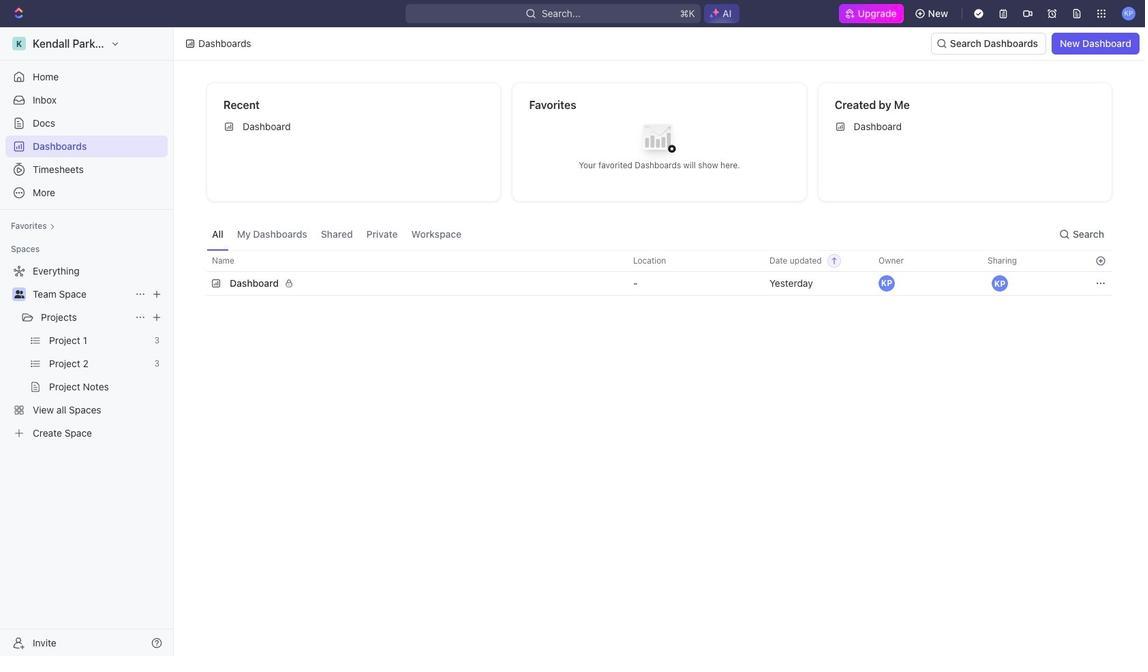 Task type: describe. For each thing, give the bounding box(es) containing it.
no favorited dashboards image
[[632, 114, 687, 168]]

tree inside sidebar navigation
[[5, 260, 168, 444]]

2 kendall parks, , element from the left
[[992, 275, 1008, 292]]



Task type: locate. For each thing, give the bounding box(es) containing it.
1 horizontal spatial kendall parks, , element
[[992, 275, 1008, 292]]

user group image
[[14, 290, 24, 299]]

row
[[207, 250, 1113, 272], [207, 270, 1113, 297]]

tree
[[5, 260, 168, 444]]

1 kendall parks, , element from the left
[[879, 275, 895, 292]]

table
[[207, 250, 1113, 297]]

kendall parks's workspace, , element
[[12, 37, 26, 50]]

tab list
[[207, 218, 467, 250]]

kendall parks, , element
[[879, 275, 895, 292], [992, 275, 1008, 292]]

sidebar navigation
[[0, 27, 177, 656]]

0 horizontal spatial kendall parks, , element
[[879, 275, 895, 292]]

1 row from the top
[[207, 250, 1113, 272]]

2 row from the top
[[207, 270, 1113, 297]]



Task type: vqa. For each thing, say whether or not it's contained in the screenshot.
dropdown menu image
no



